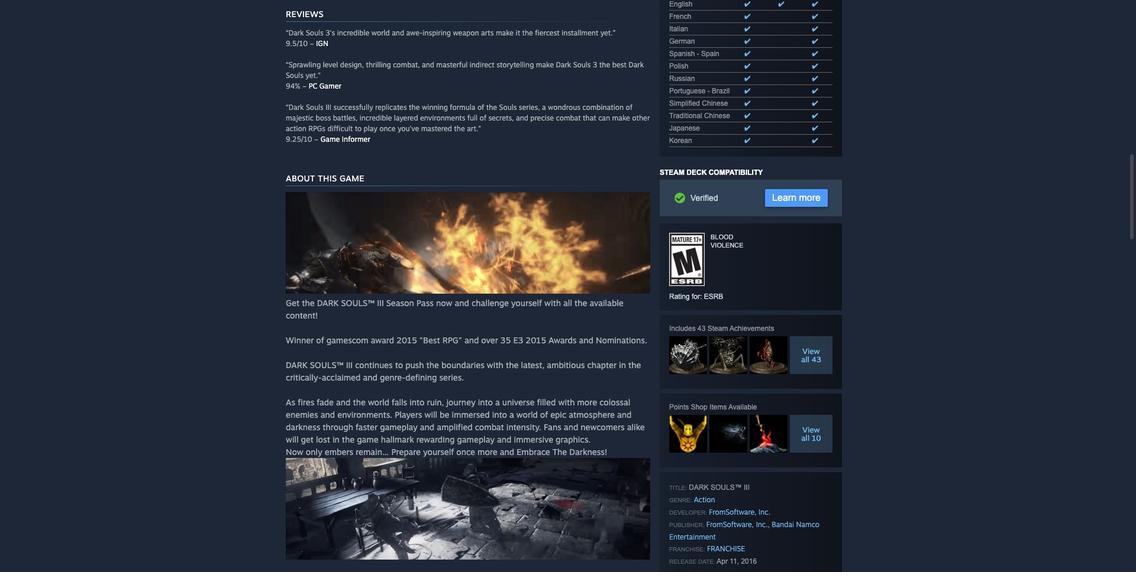 Task type: describe. For each thing, give the bounding box(es) containing it.
and left embrace
[[500, 448, 514, 458]]

you've
[[398, 124, 419, 133]]

1 horizontal spatial steam
[[708, 325, 728, 333]]

amplified
[[437, 423, 473, 433]]

and inside "dark souls iii successfully replicates the winning formula of the souls series, a wondrous combination of majestic boss battles, incredible layered environments full of secrets, and precise combat that can make other action rpgs difficult to play once you've mastered the art." 9.25/10 – game informer
[[516, 114, 529, 123]]

souls™ inside title: dark souls™ iii genre: action developer: fromsoftware, inc.
[[711, 484, 742, 493]]

1 vertical spatial fromsoftware,
[[707, 521, 754, 530]]

universe
[[502, 398, 535, 408]]

steam deck compatibility
[[660, 169, 763, 177]]

blood
[[711, 234, 734, 241]]

hallmark
[[381, 435, 414, 445]]

yet." inside "dark souls 3's incredible world and awe-inspiring weapon arts make it the fiercest installment yet." 9.5/10 – ign
[[601, 28, 616, 37]]

the down nominations.
[[629, 361, 641, 371]]

and right awards
[[579, 336, 594, 346]]

"dark for "dark souls 3's incredible world and awe-inspiring weapon arts make it the fiercest installment yet." 9.5/10 – ign
[[286, 28, 304, 37]]

with inside the dark souls™ iii continues to push the boundaries with the latest, ambitious chapter in the critically-acclaimed and genre-defining series.
[[487, 361, 504, 371]]

and up graphics.
[[564, 423, 578, 433]]

installment
[[562, 28, 599, 37]]

get the dark souls™ iii season pass now and challenge yourself with all the available content!
[[286, 298, 624, 321]]

newcomers
[[581, 423, 625, 433]]

and left the over
[[465, 336, 479, 346]]

to inside the dark souls™ iii continues to push the boundaries with the latest, ambitious chapter in the critically-acclaimed and genre-defining series.
[[395, 361, 403, 371]]

action link
[[694, 496, 715, 505]]

,
[[768, 522, 770, 530]]

formula
[[450, 103, 476, 112]]

filled
[[537, 398, 556, 408]]

dragonslayer armour image
[[669, 337, 707, 375]]

entertainment
[[669, 533, 716, 542]]

journey
[[447, 398, 476, 408]]

gamescom
[[327, 336, 369, 346]]

and inside get the dark souls™ iii season pass now and challenge yourself with all the available content!
[[455, 298, 469, 308]]

spanish
[[669, 50, 695, 58]]

rpgs
[[308, 124, 326, 133]]

iii inside get the dark souls™ iii season pass now and challenge yourself with all the available content!
[[377, 298, 384, 308]]

push
[[406, 361, 424, 371]]

"sprawling
[[286, 60, 321, 69]]

1 vertical spatial world
[[368, 398, 389, 408]]

esrb
[[704, 293, 724, 301]]

the up defining
[[427, 361, 439, 371]]

shop
[[691, 404, 708, 412]]

world inside "dark souls 3's incredible world and awe-inspiring weapon arts make it the fiercest installment yet." 9.5/10 – ign
[[372, 28, 390, 37]]

dark inside the dark souls™ iii continues to push the boundaries with the latest, ambitious chapter in the critically-acclaimed and genre-defining series.
[[286, 361, 308, 371]]

9.5/10
[[286, 39, 308, 48]]

winner
[[286, 336, 314, 346]]

into up players
[[410, 398, 425, 408]]

pass
[[417, 298, 434, 308]]

difficult
[[328, 124, 353, 133]]

0 horizontal spatial more
[[478, 448, 498, 458]]

successfully
[[334, 103, 373, 112]]

ign
[[316, 39, 328, 48]]

portuguese
[[669, 87, 706, 95]]

make inside "sprawling level design, thrilling combat, and masterful indirect storytelling make dark souls 3 the best dark souls yet." 94% – pc gamer
[[536, 60, 554, 69]]

and inside "dark souls 3's incredible world and awe-inspiring weapon arts make it the fiercest installment yet." 9.5/10 – ign
[[392, 28, 404, 37]]

nominations.
[[596, 336, 647, 346]]

souls™ inside the dark souls™ iii continues to push the boundaries with the latest, ambitious chapter in the critically-acclaimed and genre-defining series.
[[310, 361, 344, 371]]

this
[[318, 173, 337, 184]]

1 vertical spatial inc.
[[756, 521, 768, 530]]

2 2015 from the left
[[526, 336, 546, 346]]

deck
[[687, 169, 707, 177]]

and down colossal on the right of page
[[617, 410, 632, 420]]

0 vertical spatial gameplay
[[380, 423, 418, 433]]

traditional chinese
[[669, 112, 730, 120]]

majestic
[[286, 114, 314, 123]]

colossal
[[600, 398, 631, 408]]

points
[[669, 404, 689, 412]]

and down fade
[[321, 410, 335, 420]]

portuguese - brazil
[[669, 87, 730, 95]]

pc gamer link
[[309, 82, 341, 91]]

challenge
[[472, 298, 509, 308]]

battles,
[[333, 114, 358, 123]]

reviews
[[286, 9, 324, 19]]

combination
[[583, 103, 624, 112]]

as fires fade and the world falls into ruin, journey into a universe filled with more colossal enemies and environments. players will be immersed into a world of epic atmosphere and darkness through faster gameplay and amplified combat intensity. fans and newcomers alike will get lost in the game hallmark rewarding gameplay and immersive graphics. now only embers remain… prepare yourself once more and embrace the darkness!
[[286, 398, 645, 458]]

includes 43 steam achievements
[[669, 325, 774, 333]]

layered
[[394, 114, 418, 123]]

enemies
[[286, 410, 318, 420]]

souls up boss
[[306, 103, 324, 112]]

curse-rotted greatwood image
[[710, 337, 748, 375]]

3's
[[326, 28, 335, 37]]

genre-
[[380, 373, 406, 383]]

into up immersed
[[478, 398, 493, 408]]

and down intensity.
[[497, 435, 512, 445]]

43 inside view all 43
[[812, 355, 822, 365]]

level
[[323, 60, 338, 69]]

awards
[[549, 336, 577, 346]]

release
[[669, 559, 697, 566]]

in inside the as fires fade and the world falls into ruin, journey into a universe filled with more colossal enemies and environments. players will be immersed into a world of epic atmosphere and darkness through faster gameplay and amplified combat intensity. fans and newcomers alike will get lost in the game hallmark rewarding gameplay and immersive graphics. now only embers remain… prepare yourself once more and embrace the darkness!
[[333, 435, 340, 445]]

epic
[[551, 410, 567, 420]]

make inside "dark souls iii successfully replicates the winning formula of the souls series, a wondrous combination of majestic boss battles, incredible layered environments full of secrets, and precise combat that can make other action rpgs difficult to play once you've mastered the art." 9.25/10 – game informer
[[612, 114, 630, 123]]

and right fade
[[336, 398, 351, 408]]

german
[[669, 37, 695, 46]]

94%
[[286, 82, 300, 91]]

and up rewarding
[[420, 423, 435, 433]]

souls™ inside get the dark souls™ iii season pass now and challenge yourself with all the available content!
[[341, 298, 375, 308]]

the inside "dark souls 3's incredible world and awe-inspiring weapon arts make it the fiercest installment yet." 9.5/10 – ign
[[522, 28, 533, 37]]

the up the embers
[[342, 435, 355, 445]]

1 vertical spatial game
[[340, 173, 365, 184]]

fromsoftware, inc. link for publisher:
[[707, 521, 768, 530]]

a inside "dark souls iii successfully replicates the winning formula of the souls series, a wondrous combination of majestic boss battles, incredible layered environments full of secrets, and precise combat that can make other action rpgs difficult to play once you've mastered the art." 9.25/10 – game informer
[[542, 103, 546, 112]]

inspiring
[[423, 28, 451, 37]]

view for 43
[[803, 347, 820, 356]]

souls up 94%
[[286, 71, 304, 80]]

learn more
[[773, 193, 821, 203]]

in inside the dark souls™ iii continues to push the boundaries with the latest, ambitious chapter in the critically-acclaimed and genre-defining series.
[[619, 361, 626, 371]]

simplified
[[669, 99, 700, 108]]

- for spanish
[[697, 50, 699, 58]]

dark souls™ iii continues to push the boundaries with the latest, ambitious chapter in the critically-acclaimed and genre-defining series.
[[286, 361, 641, 383]]

:praisesun: image
[[669, 416, 707, 453]]

publisher: fromsoftware, inc. ,
[[669, 521, 772, 530]]

all for view all 10
[[802, 434, 810, 443]]

play
[[364, 124, 378, 133]]

once inside the as fires fade and the world falls into ruin, journey into a universe filled with more colossal enemies and environments. players will be immersed into a world of epic atmosphere and darkness through faster gameplay and amplified combat intensity. fans and newcomers alike will get lost in the game hallmark rewarding gameplay and immersive graphics. now only embers remain… prepare yourself once more and embrace the darkness!
[[456, 448, 475, 458]]

1 vertical spatial gameplay
[[457, 435, 495, 445]]

season
[[386, 298, 414, 308]]

action
[[286, 124, 306, 133]]

get
[[301, 435, 314, 445]]

dark inside get the dark souls™ iii season pass now and challenge yourself with all the available content!
[[317, 298, 339, 308]]

blood violence
[[711, 234, 744, 249]]

graphics.
[[556, 435, 591, 445]]

the up secrets,
[[486, 103, 497, 112]]

fromsoftware, inc. link for developer:
[[709, 508, 771, 517]]

embrace the flame image
[[750, 337, 788, 375]]

available
[[729, 404, 757, 412]]

series,
[[519, 103, 540, 112]]

chinese for simplified chinese
[[702, 99, 728, 108]]

secrets,
[[489, 114, 514, 123]]

souls left 3
[[573, 60, 591, 69]]

all inside get the dark souls™ iii season pass now and challenge yourself with all the available content!
[[564, 298, 572, 308]]

publisher:
[[669, 523, 705, 529]]

fiercest
[[535, 28, 560, 37]]

masterful
[[436, 60, 468, 69]]

now
[[286, 448, 303, 458]]

developer:
[[669, 510, 707, 517]]

yourself inside the as fires fade and the world falls into ruin, journey into a universe filled with more colossal enemies and environments. players will be immersed into a world of epic atmosphere and darkness through faster gameplay and amplified combat intensity. fans and newcomers alike will get lost in the game hallmark rewarding gameplay and immersive graphics. now only embers remain… prepare yourself once more and embrace the darkness!
[[423, 448, 454, 458]]

rewarding
[[417, 435, 455, 445]]

0 horizontal spatial will
[[286, 435, 299, 445]]

all for view all 43
[[801, 355, 810, 365]]

more inside learn more link
[[799, 193, 821, 203]]

10
[[812, 434, 821, 443]]



Task type: vqa. For each thing, say whether or not it's contained in the screenshot.
Traditional
yes



Task type: locate. For each thing, give the bounding box(es) containing it.
title: dark souls™ iii genre: action developer: fromsoftware, inc.
[[669, 484, 771, 517]]

and
[[392, 28, 404, 37], [422, 60, 434, 69], [516, 114, 529, 123], [455, 298, 469, 308], [465, 336, 479, 346], [579, 336, 594, 346], [363, 373, 378, 383], [336, 398, 351, 408], [321, 410, 335, 420], [617, 410, 632, 420], [420, 423, 435, 433], [564, 423, 578, 433], [497, 435, 512, 445], [500, 448, 514, 458]]

"sprawling level design, thrilling combat, and masterful indirect storytelling make dark souls 3 the best dark souls yet." 94% – pc gamer
[[286, 60, 644, 91]]

1 dark from the left
[[556, 60, 571, 69]]

0 vertical spatial combat
[[556, 114, 581, 123]]

italian
[[669, 25, 688, 33]]

2 horizontal spatial –
[[314, 135, 319, 144]]

2 view from the top
[[803, 426, 820, 435]]

souls up secrets,
[[499, 103, 517, 112]]

embrace
[[517, 448, 550, 458]]

2 vertical spatial all
[[802, 434, 810, 443]]

– left pc
[[302, 82, 307, 91]]

game inside "dark souls iii successfully replicates the winning formula of the souls series, a wondrous combination of majestic boss battles, incredible layered environments full of secrets, and precise combat that can make other action rpgs difficult to play once you've mastered the art." 9.25/10 – game informer
[[321, 135, 340, 144]]

souls™ up acclaimed
[[310, 361, 344, 371]]

combat down immersed
[[475, 423, 504, 433]]

0 vertical spatial –
[[310, 39, 314, 48]]

2 vertical spatial a
[[510, 410, 514, 420]]

1 horizontal spatial 2015
[[526, 336, 546, 346]]

2 vertical spatial souls™
[[711, 484, 742, 493]]

english
[[669, 0, 693, 8]]

rating for: esrb
[[669, 293, 724, 301]]

immersed
[[452, 410, 490, 420]]

simplified chinese
[[669, 99, 728, 108]]

view right embrace the flame image
[[803, 347, 820, 356]]

2 vertical spatial world
[[517, 410, 538, 420]]

yourself inside get the dark souls™ iii season pass now and challenge yourself with all the available content!
[[511, 298, 542, 308]]

35
[[501, 336, 511, 346]]

0 vertical spatial all
[[564, 298, 572, 308]]

1 horizontal spatial –
[[310, 39, 314, 48]]

to up informer
[[355, 124, 362, 133]]

chinese down "brazil"
[[702, 99, 728, 108]]

game right this
[[340, 173, 365, 184]]

world up intensity.
[[517, 410, 538, 420]]

1 vertical spatial yet."
[[306, 71, 321, 80]]

chinese
[[702, 99, 728, 108], [704, 112, 730, 120]]

make right storytelling
[[536, 60, 554, 69]]

fires
[[298, 398, 315, 408]]

immersive
[[514, 435, 553, 445]]

– down rpgs
[[314, 135, 319, 144]]

0 horizontal spatial 43
[[698, 325, 706, 333]]

2 vertical spatial –
[[314, 135, 319, 144]]

0 vertical spatial with
[[545, 298, 561, 308]]

japanese
[[669, 124, 700, 133]]

fade
[[317, 398, 334, 408]]

- for portuguese
[[708, 87, 710, 95]]

that
[[583, 114, 597, 123]]

1 horizontal spatial will
[[425, 410, 437, 420]]

make inside "dark souls 3's incredible world and awe-inspiring weapon arts make it the fiercest installment yet." 9.5/10 – ign
[[496, 28, 514, 37]]

once inside "dark souls iii successfully replicates the winning formula of the souls series, a wondrous combination of majestic boss battles, incredible layered environments full of secrets, and precise combat that can make other action rpgs difficult to play once you've mastered the art." 9.25/10 – game informer
[[380, 124, 396, 133]]

a up the precise
[[542, 103, 546, 112]]

0 horizontal spatial yet."
[[306, 71, 321, 80]]

yourself right challenge
[[511, 298, 542, 308]]

1 horizontal spatial -
[[708, 87, 710, 95]]

inc. inside title: dark souls™ iii genre: action developer: fromsoftware, inc.
[[759, 508, 771, 517]]

1 vertical spatial more
[[577, 398, 597, 408]]

game down difficult
[[321, 135, 340, 144]]

0 horizontal spatial combat
[[475, 423, 504, 433]]

view right :bonfire2: image
[[803, 426, 820, 435]]

intensity.
[[507, 423, 542, 433]]

1 horizontal spatial 43
[[812, 355, 822, 365]]

boreal outrider knight image
[[710, 416, 748, 446]]

– left ign link
[[310, 39, 314, 48]]

atmosphere
[[569, 410, 615, 420]]

inc. up ,
[[759, 508, 771, 517]]

ruin,
[[427, 398, 444, 408]]

- left "brazil"
[[708, 87, 710, 95]]

- left spain
[[697, 50, 699, 58]]

0 vertical spatial fromsoftware,
[[709, 508, 757, 517]]

0 vertical spatial more
[[799, 193, 821, 203]]

souls up ign
[[306, 28, 324, 37]]

remain…
[[356, 448, 389, 458]]

2 "dark from the top
[[286, 103, 304, 112]]

2 vertical spatial dark
[[689, 484, 709, 493]]

the up layered
[[409, 103, 420, 112]]

incredible inside "dark souls iii successfully replicates the winning formula of the souls series, a wondrous combination of majestic boss battles, incredible layered environments full of secrets, and precise combat that can make other action rpgs difficult to play once you've mastered the art." 9.25/10 – game informer
[[360, 114, 392, 123]]

franchise: franchise release date: apr 11, 2016
[[669, 545, 757, 566]]

combat inside "dark souls iii successfully replicates the winning formula of the souls series, a wondrous combination of majestic boss battles, incredible layered environments full of secrets, and precise combat that can make other action rpgs difficult to play once you've mastered the art." 9.25/10 – game informer
[[556, 114, 581, 123]]

1 vertical spatial to
[[395, 361, 403, 371]]

and inside the dark souls™ iii continues to push the boundaries with the latest, ambitious chapter in the critically-acclaimed and genre-defining series.
[[363, 373, 378, 383]]

yet." right 'installment'
[[601, 28, 616, 37]]

fromsoftware, up publisher: fromsoftware, inc. ,
[[709, 508, 757, 517]]

the up content!
[[302, 298, 315, 308]]

all up awards
[[564, 298, 572, 308]]

combat
[[556, 114, 581, 123], [475, 423, 504, 433]]

2 vertical spatial make
[[612, 114, 630, 123]]

make
[[496, 28, 514, 37], [536, 60, 554, 69], [612, 114, 630, 123]]

learn more link
[[765, 189, 828, 207]]

yourself down rewarding
[[423, 448, 454, 458]]

– inside "dark souls iii successfully replicates the winning formula of the souls series, a wondrous combination of majestic boss battles, incredible layered environments full of secrets, and precise combat that can make other action rpgs difficult to play once you've mastered the art." 9.25/10 – game informer
[[314, 135, 319, 144]]

series.
[[439, 373, 464, 383]]

the left available
[[575, 298, 587, 308]]

iii up boss
[[326, 103, 332, 112]]

0 horizontal spatial once
[[380, 124, 396, 133]]

fromsoftware, inside title: dark souls™ iii genre: action developer: fromsoftware, inc.
[[709, 508, 757, 517]]

dark up action
[[689, 484, 709, 493]]

0 horizontal spatial yourself
[[423, 448, 454, 458]]

winning
[[422, 103, 448, 112]]

-
[[697, 50, 699, 58], [708, 87, 710, 95]]

combat down wondrous
[[556, 114, 581, 123]]

0 vertical spatial incredible
[[337, 28, 370, 37]]

environments.
[[338, 410, 393, 420]]

with up awards
[[545, 298, 561, 308]]

0 horizontal spatial steam
[[660, 169, 685, 177]]

0 vertical spatial yourself
[[511, 298, 542, 308]]

view for 10
[[803, 426, 820, 435]]

1 horizontal spatial more
[[577, 398, 597, 408]]

iii left season
[[377, 298, 384, 308]]

gamer
[[319, 82, 341, 91]]

full
[[468, 114, 478, 123]]

0 vertical spatial fromsoftware, inc. link
[[709, 508, 771, 517]]

franchise
[[707, 545, 745, 554]]

iii up bandai namco entertainment link
[[744, 484, 750, 493]]

0 vertical spatial in
[[619, 361, 626, 371]]

1 vertical spatial will
[[286, 435, 299, 445]]

1 horizontal spatial combat
[[556, 114, 581, 123]]

the inside "sprawling level design, thrilling combat, and masterful indirect storytelling make dark souls 3 the best dark souls yet." 94% – pc gamer
[[600, 60, 610, 69]]

points shop items available
[[669, 404, 757, 412]]

and right now
[[455, 298, 469, 308]]

1 vertical spatial –
[[302, 82, 307, 91]]

0 vertical spatial 43
[[698, 325, 706, 333]]

defining
[[406, 373, 437, 383]]

:bonfire2: image
[[750, 416, 788, 453]]

1 horizontal spatial a
[[510, 410, 514, 420]]

arts
[[481, 28, 494, 37]]

rating
[[669, 293, 690, 301]]

1 horizontal spatial once
[[456, 448, 475, 458]]

0 vertical spatial will
[[425, 410, 437, 420]]

– inside "sprawling level design, thrilling combat, and masterful indirect storytelling make dark souls 3 the best dark souls yet." 94% – pc gamer
[[302, 82, 307, 91]]

0 vertical spatial -
[[697, 50, 699, 58]]

with inside the as fires fade and the world falls into ruin, journey into a universe filled with more colossal enemies and environments. players will be immersed into a world of epic atmosphere and darkness through faster gameplay and amplified combat intensity. fans and newcomers alike will get lost in the game hallmark rewarding gameplay and immersive graphics. now only embers remain… prepare yourself once more and embrace the darkness!
[[558, 398, 575, 408]]

and right combat,
[[422, 60, 434, 69]]

1 horizontal spatial yourself
[[511, 298, 542, 308]]

dark inside title: dark souls™ iii genre: action developer: fromsoftware, inc.
[[689, 484, 709, 493]]

1 vertical spatial yourself
[[423, 448, 454, 458]]

franchise:
[[669, 547, 705, 553]]

game
[[321, 135, 340, 144], [340, 173, 365, 184]]

chapter
[[587, 361, 617, 371]]

of up 'full' on the left top of the page
[[478, 103, 484, 112]]

2 vertical spatial more
[[478, 448, 498, 458]]

brazil
[[712, 87, 730, 95]]

1 vertical spatial view
[[803, 426, 820, 435]]

1 vertical spatial "dark
[[286, 103, 304, 112]]

1 vertical spatial with
[[487, 361, 504, 371]]

a down universe
[[510, 410, 514, 420]]

0 vertical spatial once
[[380, 124, 396, 133]]

1 vertical spatial -
[[708, 87, 710, 95]]

"dark up majestic
[[286, 103, 304, 112]]

0 vertical spatial world
[[372, 28, 390, 37]]

once right play
[[380, 124, 396, 133]]

best
[[612, 60, 627, 69]]

darkness
[[286, 423, 320, 433]]

1 vertical spatial steam
[[708, 325, 728, 333]]

– inside "dark souls 3's incredible world and awe-inspiring weapon arts make it the fiercest installment yet." 9.5/10 – ign
[[310, 39, 314, 48]]

0 horizontal spatial in
[[333, 435, 340, 445]]

yourself
[[511, 298, 542, 308], [423, 448, 454, 458]]

of right 'full' on the left top of the page
[[480, 114, 487, 123]]

dark left 3
[[556, 60, 571, 69]]

view inside view all 10
[[803, 426, 820, 435]]

1 vertical spatial chinese
[[704, 112, 730, 120]]

more right learn
[[799, 193, 821, 203]]

fromsoftware, inc. link up franchise link
[[707, 521, 768, 530]]

incredible up play
[[360, 114, 392, 123]]

indirect
[[470, 60, 495, 69]]

"dark souls 3's incredible world and awe-inspiring weapon arts make it the fiercest installment yet." 9.5/10 – ign
[[286, 28, 616, 48]]

0 horizontal spatial -
[[697, 50, 699, 58]]

1 horizontal spatial dark
[[629, 60, 644, 69]]

43 right embrace the flame image
[[812, 355, 822, 365]]

all left 10
[[802, 434, 810, 443]]

once
[[380, 124, 396, 133], [456, 448, 475, 458]]

date:
[[698, 559, 715, 566]]

in down through
[[333, 435, 340, 445]]

world
[[372, 28, 390, 37], [368, 398, 389, 408], [517, 410, 538, 420]]

0 vertical spatial yet."
[[601, 28, 616, 37]]

spanish - spain
[[669, 50, 720, 58]]

more down immersed
[[478, 448, 498, 458]]

achievements
[[730, 325, 774, 333]]

world up thrilling
[[372, 28, 390, 37]]

players
[[395, 410, 422, 420]]

chinese for traditional chinese
[[704, 112, 730, 120]]

souls™ up the action link
[[711, 484, 742, 493]]

1 view from the top
[[803, 347, 820, 356]]

1 vertical spatial all
[[801, 355, 810, 365]]

boundaries
[[442, 361, 485, 371]]

dark up critically-
[[286, 361, 308, 371]]

"dark inside "dark souls 3's incredible world and awe-inspiring weapon arts make it the fiercest installment yet." 9.5/10 – ign
[[286, 28, 304, 37]]

fans
[[544, 423, 562, 433]]

iii inside "dark souls iii successfully replicates the winning formula of the souls series, a wondrous combination of majestic boss battles, incredible layered environments full of secrets, and precise combat that can make other action rpgs difficult to play once you've mastered the art." 9.25/10 – game informer
[[326, 103, 332, 112]]

fromsoftware, inc. link up bandai namco entertainment link
[[709, 508, 771, 517]]

into down universe
[[492, 410, 507, 420]]

iii inside title: dark souls™ iii genre: action developer: fromsoftware, inc.
[[744, 484, 750, 493]]

dark right 'best'
[[629, 60, 644, 69]]

view all 10
[[802, 426, 821, 443]]

souls inside "dark souls 3's incredible world and awe-inspiring weapon arts make it the fiercest installment yet." 9.5/10 – ign
[[306, 28, 324, 37]]

"dark for "dark souls iii successfully replicates the winning formula of the souls series, a wondrous combination of majestic boss battles, incredible layered environments full of secrets, and precise combat that can make other action rpgs difficult to play once you've mastered the art." 9.25/10 – game informer
[[286, 103, 304, 112]]

pc
[[309, 82, 317, 91]]

genre:
[[669, 498, 692, 504]]

the right 'it'
[[522, 28, 533, 37]]

of up other
[[626, 103, 633, 112]]

"dark inside "dark souls iii successfully replicates the winning formula of the souls series, a wondrous combination of majestic boss battles, incredible layered environments full of secrets, and precise combat that can make other action rpgs difficult to play once you've mastered the art." 9.25/10 – game informer
[[286, 103, 304, 112]]

fromsoftware, inc. link
[[709, 508, 771, 517], [707, 521, 768, 530]]

0 vertical spatial dark
[[317, 298, 339, 308]]

2 horizontal spatial more
[[799, 193, 821, 203]]

to inside "dark souls iii successfully replicates the winning formula of the souls series, a wondrous combination of majestic boss battles, incredible layered environments full of secrets, and precise combat that can make other action rpgs difficult to play once you've mastered the art." 9.25/10 – game informer
[[355, 124, 362, 133]]

1 horizontal spatial in
[[619, 361, 626, 371]]

environments
[[420, 114, 465, 123]]

dark up content!
[[317, 298, 339, 308]]

2 horizontal spatial a
[[542, 103, 546, 112]]

1 vertical spatial incredible
[[360, 114, 392, 123]]

and inside "sprawling level design, thrilling combat, and masterful indirect storytelling make dark souls 3 the best dark souls yet." 94% – pc gamer
[[422, 60, 434, 69]]

0 vertical spatial souls™
[[341, 298, 375, 308]]

once down amplified
[[456, 448, 475, 458]]

2 horizontal spatial dark
[[689, 484, 709, 493]]

1 vertical spatial in
[[333, 435, 340, 445]]

game
[[357, 435, 379, 445]]

franchise link
[[707, 545, 745, 554]]

0 horizontal spatial dark
[[286, 361, 308, 371]]

0 horizontal spatial –
[[302, 82, 307, 91]]

0 horizontal spatial make
[[496, 28, 514, 37]]

and left 'awe-'
[[392, 28, 404, 37]]

1 vertical spatial once
[[456, 448, 475, 458]]

1 vertical spatial dark
[[286, 361, 308, 371]]

0 vertical spatial to
[[355, 124, 362, 133]]

1 horizontal spatial yet."
[[601, 28, 616, 37]]

view inside view all 43
[[803, 347, 820, 356]]

0 vertical spatial chinese
[[702, 99, 728, 108]]

namco
[[796, 521, 820, 530]]

1 "dark from the top
[[286, 28, 304, 37]]

1 2015 from the left
[[397, 336, 417, 346]]

2015 right e3
[[526, 336, 546, 346]]

all inside view all 43
[[801, 355, 810, 365]]

0 horizontal spatial to
[[355, 124, 362, 133]]

only
[[306, 448, 322, 458]]

alike
[[627, 423, 645, 433]]

fromsoftware, up franchise link
[[707, 521, 754, 530]]

yet." inside "sprawling level design, thrilling combat, and masterful indirect storytelling make dark souls 3 the best dark souls yet." 94% – pc gamer
[[306, 71, 321, 80]]

to up genre-
[[395, 361, 403, 371]]

acclaimed
[[322, 373, 361, 383]]

gameplay down amplified
[[457, 435, 495, 445]]

1 vertical spatial souls™
[[310, 361, 344, 371]]

chinese down the simplified chinese
[[704, 112, 730, 120]]

the left the "art.""
[[454, 124, 465, 133]]

steam left deck
[[660, 169, 685, 177]]

2016
[[741, 558, 757, 566]]

with inside get the dark souls™ iii season pass now and challenge yourself with all the available content!
[[545, 298, 561, 308]]

lost
[[316, 435, 330, 445]]

the
[[553, 448, 567, 458]]

1 vertical spatial 43
[[812, 355, 822, 365]]

latest,
[[521, 361, 545, 371]]

1 horizontal spatial gameplay
[[457, 435, 495, 445]]

all inside view all 10
[[802, 434, 810, 443]]

a left universe
[[495, 398, 500, 408]]

iii up acclaimed
[[346, 361, 353, 371]]

incredible right 3's
[[337, 28, 370, 37]]

0 vertical spatial inc.
[[759, 508, 771, 517]]

more up "atmosphere"
[[577, 398, 597, 408]]

0 vertical spatial a
[[542, 103, 546, 112]]

incredible inside "dark souls 3's incredible world and awe-inspiring weapon arts make it the fiercest installment yet." 9.5/10 – ign
[[337, 28, 370, 37]]

of down filled at the left
[[540, 410, 548, 420]]

all
[[564, 298, 572, 308], [801, 355, 810, 365], [802, 434, 810, 443]]

dark
[[556, 60, 571, 69], [629, 60, 644, 69]]

43 right includes
[[698, 325, 706, 333]]

and down continues
[[363, 373, 378, 383]]

1 vertical spatial make
[[536, 60, 554, 69]]

with down the over
[[487, 361, 504, 371]]

of right winner
[[316, 336, 324, 346]]

about this game
[[286, 173, 365, 184]]

the left latest,
[[506, 361, 519, 371]]

0 horizontal spatial a
[[495, 398, 500, 408]]

faster
[[356, 423, 378, 433]]

souls™ up the gamescom
[[341, 298, 375, 308]]

iii inside the dark souls™ iii continues to push the boundaries with the latest, ambitious chapter in the critically-acclaimed and genre-defining series.
[[346, 361, 353, 371]]

0 vertical spatial make
[[496, 28, 514, 37]]

bandai
[[772, 521, 794, 530]]

2 dark from the left
[[629, 60, 644, 69]]

inc.
[[759, 508, 771, 517], [756, 521, 768, 530]]

world up environments.
[[368, 398, 389, 408]]

the up environments.
[[353, 398, 366, 408]]

other
[[632, 114, 650, 123]]

make left 'it'
[[496, 28, 514, 37]]

1 vertical spatial combat
[[475, 423, 504, 433]]

0 horizontal spatial 2015
[[397, 336, 417, 346]]

"dark up 9.5/10
[[286, 28, 304, 37]]

view all 43
[[801, 347, 822, 365]]

2 horizontal spatial make
[[612, 114, 630, 123]]

0 horizontal spatial gameplay
[[380, 423, 418, 433]]

bandai namco entertainment
[[669, 521, 820, 542]]

items
[[710, 404, 727, 412]]

of inside the as fires fade and the world falls into ruin, journey into a universe filled with more colossal enemies and environments. players will be immersed into a world of epic atmosphere and darkness through faster gameplay and amplified combat intensity. fans and newcomers alike will get lost in the game hallmark rewarding gameplay and immersive graphics. now only embers remain… prepare yourself once more and embrace the darkness!
[[540, 410, 548, 420]]

and down series,
[[516, 114, 529, 123]]

0 vertical spatial game
[[321, 135, 340, 144]]

with up epic
[[558, 398, 575, 408]]

0 vertical spatial steam
[[660, 169, 685, 177]]

1 vertical spatial fromsoftware, inc. link
[[707, 521, 768, 530]]

will down ruin,
[[425, 410, 437, 420]]

combat inside the as fires fade and the world falls into ruin, journey into a universe filled with more colossal enemies and environments. players will be immersed into a world of epic atmosphere and darkness through faster gameplay and amplified combat intensity. fans and newcomers alike will get lost in the game hallmark rewarding gameplay and immersive graphics. now only embers remain… prepare yourself once more and embrace the darkness!
[[475, 423, 504, 433]]

1 vertical spatial a
[[495, 398, 500, 408]]

2015 left "best
[[397, 336, 417, 346]]

1 horizontal spatial make
[[536, 60, 554, 69]]

in right the chapter on the right bottom of page
[[619, 361, 626, 371]]



